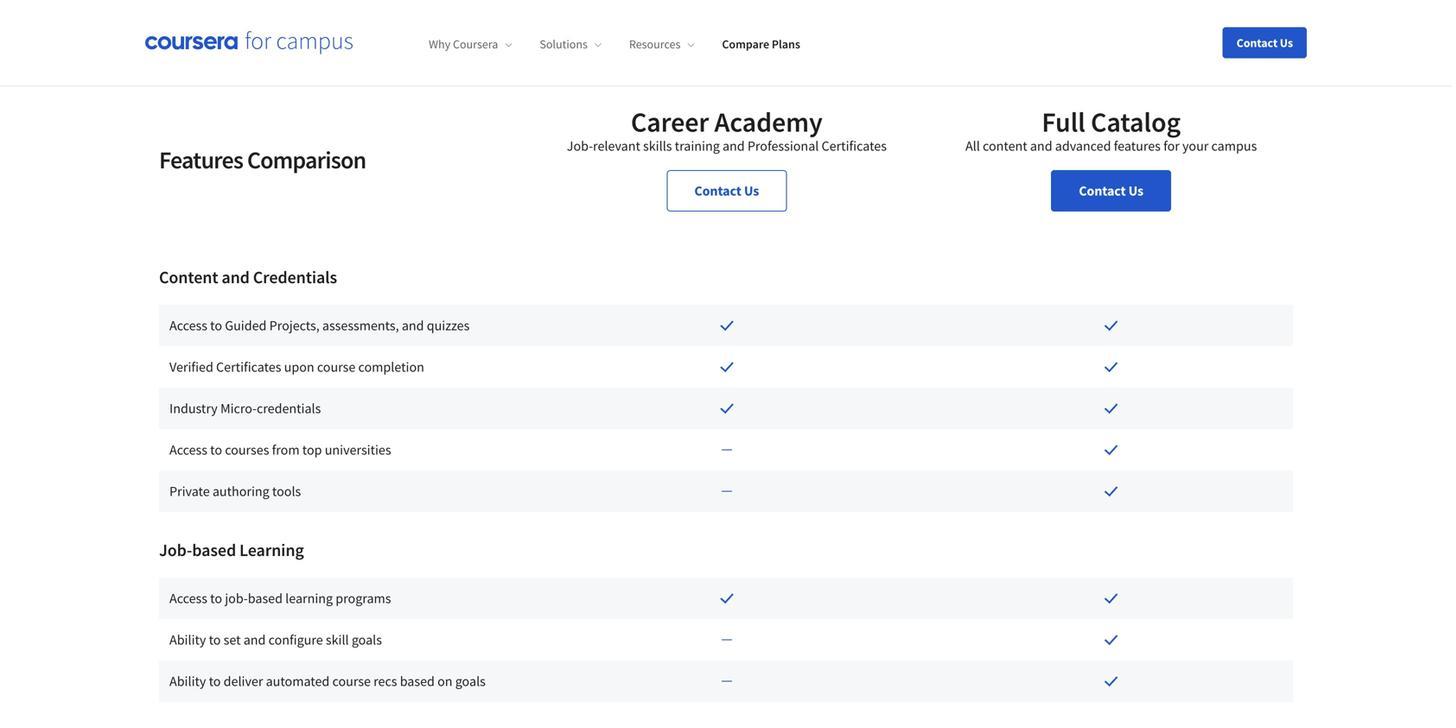 Task type: vqa. For each thing, say whether or not it's contained in the screenshot.
from
yes



Task type: describe. For each thing, give the bounding box(es) containing it.
verified certificates upon course completion
[[169, 359, 424, 376]]

1 vertical spatial certificates
[[216, 359, 281, 376]]

1 contact us link from the left
[[667, 170, 787, 212]]

access to guided projects, assessments, and quizzes
[[169, 317, 470, 335]]

ability for ability to set and configure skill goals
[[169, 632, 206, 649]]

features
[[1114, 137, 1161, 155]]

and inside career academy job-relevant skills training and professional certificates
[[723, 137, 745, 155]]

projects,
[[269, 317, 320, 335]]

industry micro-credentials
[[169, 400, 321, 418]]

why coursera
[[429, 36, 498, 52]]

1 horizontal spatial contact us
[[1079, 182, 1144, 200]]

job-
[[225, 590, 248, 608]]

1 vertical spatial based
[[248, 590, 283, 608]]

access for content
[[169, 317, 207, 335]]

plans
[[772, 36, 800, 52]]

comparison
[[247, 145, 366, 175]]

features
[[159, 145, 243, 175]]

career
[[631, 105, 709, 139]]

for
[[1164, 137, 1180, 155]]

deliver
[[224, 673, 263, 691]]

2 contact us link from the left
[[1051, 170, 1171, 212]]

recs
[[374, 673, 397, 691]]

resources
[[629, 36, 681, 52]]

contact for 1st contact us link from the left
[[695, 182, 742, 200]]

learning
[[239, 540, 304, 561]]

universities
[[325, 442, 391, 459]]

private authoring tools
[[169, 483, 301, 501]]

upon
[[284, 359, 314, 376]]

to for deliver
[[209, 673, 221, 691]]

0 horizontal spatial goals
[[352, 632, 382, 649]]

why
[[429, 36, 451, 52]]

access for job-
[[169, 590, 207, 608]]

relevant
[[593, 137, 640, 155]]

to for job-
[[210, 590, 222, 608]]

automated
[[266, 673, 330, 691]]

on
[[438, 673, 453, 691]]

contact for contact us button
[[1237, 35, 1278, 51]]

access to courses from top universities
[[169, 442, 391, 459]]

ability for ability to deliver automated course recs based on goals
[[169, 673, 206, 691]]

private
[[169, 483, 210, 501]]

set
[[224, 632, 241, 649]]

to for set
[[209, 632, 221, 649]]

2 access from the top
[[169, 442, 207, 459]]

content
[[159, 267, 218, 288]]

ability to set and configure skill goals
[[169, 632, 382, 649]]

configure
[[269, 632, 323, 649]]

assessments,
[[322, 317, 399, 335]]

compare plans link
[[722, 36, 800, 52]]

ability to deliver automated course recs based on goals
[[169, 673, 486, 691]]

contact us inside button
[[1237, 35, 1293, 51]]

catalog
[[1091, 105, 1181, 139]]

compare plans
[[722, 36, 800, 52]]

tools
[[272, 483, 301, 501]]

advanced
[[1055, 137, 1111, 155]]

credentials
[[253, 267, 337, 288]]

content
[[983, 137, 1028, 155]]

credentials
[[257, 400, 321, 418]]

0 horizontal spatial job-
[[159, 540, 192, 561]]

certificates inside career academy job-relevant skills training and professional certificates
[[822, 137, 887, 155]]

from
[[272, 442, 300, 459]]

all
[[966, 137, 980, 155]]



Task type: locate. For each thing, give the bounding box(es) containing it.
ability left deliver
[[169, 673, 206, 691]]

job-based learning
[[159, 540, 304, 561]]

campus
[[1212, 137, 1257, 155]]

goals right the on
[[455, 673, 486, 691]]

courses
[[225, 442, 269, 459]]

1 vertical spatial job-
[[159, 540, 192, 561]]

based up job-
[[192, 540, 236, 561]]

0 horizontal spatial contact us
[[695, 182, 759, 200]]

us inside button
[[1280, 35, 1293, 51]]

1 horizontal spatial contact us link
[[1051, 170, 1171, 212]]

learning
[[285, 590, 333, 608]]

features comparison
[[159, 145, 366, 175]]

job- down private
[[159, 540, 192, 561]]

contact us link down training
[[667, 170, 787, 212]]

certificates down guided
[[216, 359, 281, 376]]

access
[[169, 317, 207, 335], [169, 442, 207, 459], [169, 590, 207, 608]]

training
[[675, 137, 720, 155]]

us
[[1280, 35, 1293, 51], [744, 182, 759, 200], [1129, 182, 1144, 200]]

why coursera link
[[429, 36, 512, 52]]

to left courses
[[210, 442, 222, 459]]

1 vertical spatial goals
[[455, 673, 486, 691]]

1 access from the top
[[169, 317, 207, 335]]

1 vertical spatial ability
[[169, 673, 206, 691]]

2 vertical spatial access
[[169, 590, 207, 608]]

course
[[317, 359, 356, 376], [332, 673, 371, 691]]

and
[[723, 137, 745, 155], [1030, 137, 1053, 155], [222, 267, 250, 288], [402, 317, 424, 335], [244, 632, 266, 649]]

based up the ability to set and configure skill goals
[[248, 590, 283, 608]]

contact us
[[1237, 35, 1293, 51], [695, 182, 759, 200], [1079, 182, 1144, 200]]

1 horizontal spatial us
[[1129, 182, 1144, 200]]

contact us link
[[667, 170, 787, 212], [1051, 170, 1171, 212]]

verified
[[169, 359, 213, 376]]

1 horizontal spatial goals
[[455, 673, 486, 691]]

solutions link
[[540, 36, 602, 52]]

0 vertical spatial goals
[[352, 632, 382, 649]]

programs
[[336, 590, 391, 608]]

0 vertical spatial access
[[169, 317, 207, 335]]

solutions
[[540, 36, 588, 52]]

to left 'set'
[[209, 632, 221, 649]]

certificates
[[822, 137, 887, 155], [216, 359, 281, 376]]

goals
[[352, 632, 382, 649], [455, 673, 486, 691]]

to for guided
[[210, 317, 222, 335]]

0 vertical spatial course
[[317, 359, 356, 376]]

quizzes
[[427, 317, 470, 335]]

goals right skill
[[352, 632, 382, 649]]

contact us button
[[1223, 27, 1307, 58]]

2 horizontal spatial contact
[[1237, 35, 1278, 51]]

0 horizontal spatial contact us link
[[667, 170, 787, 212]]

industry
[[169, 400, 218, 418]]

access up verified
[[169, 317, 207, 335]]

to left guided
[[210, 317, 222, 335]]

skill
[[326, 632, 349, 649]]

full
[[1042, 105, 1086, 139]]

2 horizontal spatial us
[[1280, 35, 1293, 51]]

0 vertical spatial based
[[192, 540, 236, 561]]

access up private
[[169, 442, 207, 459]]

professional
[[748, 137, 819, 155]]

1 ability from the top
[[169, 632, 206, 649]]

to left job-
[[210, 590, 222, 608]]

career academy job-relevant skills training and professional certificates
[[567, 105, 887, 155]]

coursera
[[453, 36, 498, 52]]

to left deliver
[[209, 673, 221, 691]]

2 vertical spatial based
[[400, 673, 435, 691]]

skills
[[643, 137, 672, 155]]

authoring
[[213, 483, 269, 501]]

top
[[302, 442, 322, 459]]

job- left skills
[[567, 137, 593, 155]]

resources link
[[629, 36, 695, 52]]

contact us link down features
[[1051, 170, 1171, 212]]

guided
[[225, 317, 267, 335]]

to
[[210, 317, 222, 335], [210, 442, 222, 459], [210, 590, 222, 608], [209, 632, 221, 649], [209, 673, 221, 691]]

certificates right professional on the top of the page
[[822, 137, 887, 155]]

0 horizontal spatial based
[[192, 540, 236, 561]]

access left job-
[[169, 590, 207, 608]]

1 vertical spatial course
[[332, 673, 371, 691]]

academy
[[715, 105, 823, 139]]

your
[[1183, 137, 1209, 155]]

course left recs
[[332, 673, 371, 691]]

compare
[[722, 36, 769, 52]]

1 horizontal spatial certificates
[[822, 137, 887, 155]]

2 horizontal spatial contact us
[[1237, 35, 1293, 51]]

content and credentials
[[159, 267, 337, 288]]

1 horizontal spatial job-
[[567, 137, 593, 155]]

and inside full catalog all content and advanced features for your campus
[[1030, 137, 1053, 155]]

0 vertical spatial ability
[[169, 632, 206, 649]]

0 horizontal spatial contact
[[695, 182, 742, 200]]

micro-
[[220, 400, 257, 418]]

full catalog all content and advanced features for your campus
[[966, 105, 1257, 155]]

3 access from the top
[[169, 590, 207, 608]]

based left the on
[[400, 673, 435, 691]]

0 horizontal spatial certificates
[[216, 359, 281, 376]]

course right upon
[[317, 359, 356, 376]]

job-
[[567, 137, 593, 155], [159, 540, 192, 561]]

0 vertical spatial certificates
[[822, 137, 887, 155]]

2 ability from the top
[[169, 673, 206, 691]]

job- inside career academy job-relevant skills training and professional certificates
[[567, 137, 593, 155]]

1 horizontal spatial contact
[[1079, 182, 1126, 200]]

0 vertical spatial job-
[[567, 137, 593, 155]]

ability left 'set'
[[169, 632, 206, 649]]

based
[[192, 540, 236, 561], [248, 590, 283, 608], [400, 673, 435, 691]]

contact for first contact us link from the right
[[1079, 182, 1126, 200]]

completion
[[358, 359, 424, 376]]

2 horizontal spatial based
[[400, 673, 435, 691]]

1 vertical spatial access
[[169, 442, 207, 459]]

coursera for campus image
[[145, 31, 353, 55]]

to for courses
[[210, 442, 222, 459]]

access to job-based learning programs
[[169, 590, 391, 608]]

contact inside button
[[1237, 35, 1278, 51]]

0 horizontal spatial us
[[744, 182, 759, 200]]

1 horizontal spatial based
[[248, 590, 283, 608]]

ability
[[169, 632, 206, 649], [169, 673, 206, 691]]

contact
[[1237, 35, 1278, 51], [695, 182, 742, 200], [1079, 182, 1126, 200]]



